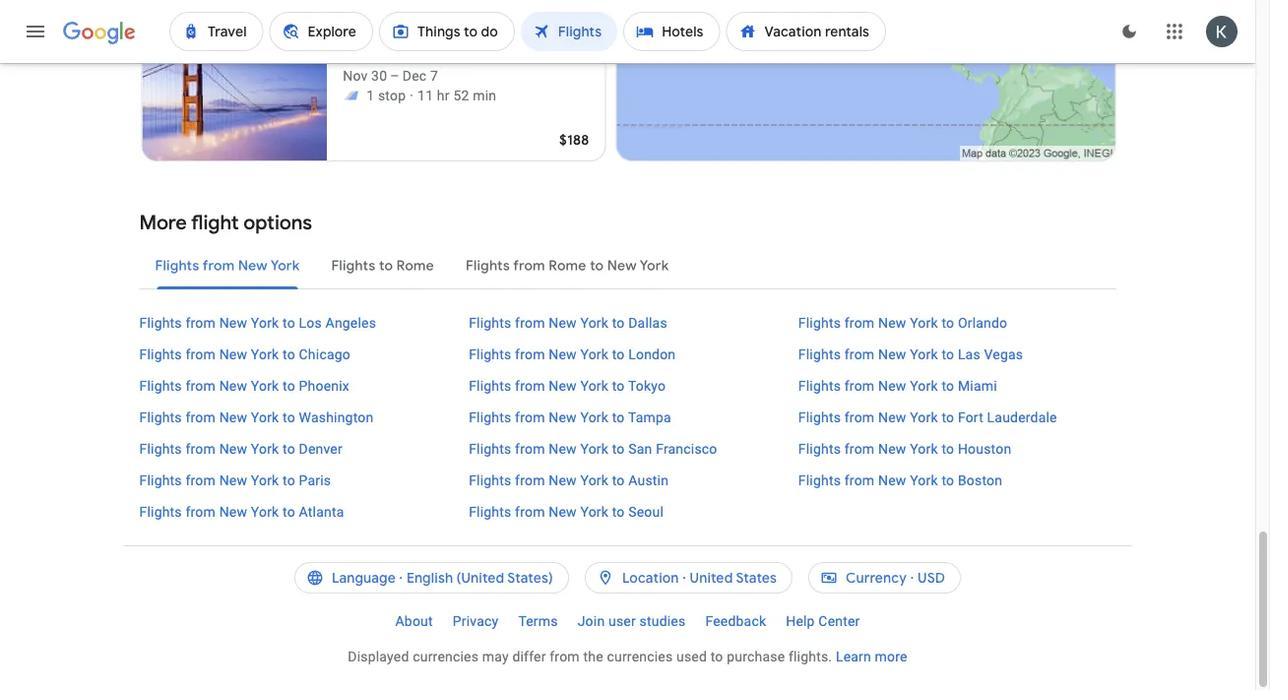 Task type: describe. For each thing, give the bounding box(es) containing it.
flights from new york to seoul
[[469, 504, 664, 520]]

from for flights from new york to london
[[515, 346, 545, 362]]

purchase
[[727, 648, 785, 665]]

flights from new york to san francisco
[[469, 441, 717, 457]]

new for austin
[[549, 472, 577, 488]]

san inside san francisco nov 30 – dec 7
[[343, 46, 370, 66]]

york for tokyo
[[580, 378, 609, 394]]

flights for flights from new york to paris
[[139, 472, 182, 488]]

to for chicago
[[283, 346, 295, 362]]

flights from new york to orlando
[[798, 315, 1008, 331]]

displayed
[[348, 648, 409, 665]]

to for houston
[[942, 441, 954, 457]]

united
[[690, 569, 733, 587]]

flights from new york to fort lauderdale
[[798, 409, 1057, 425]]

nov
[[343, 67, 368, 84]]

flights for flights from new york to phoenix
[[139, 378, 182, 394]]

about link
[[385, 606, 443, 637]]

from for flights from new york to orlando
[[845, 315, 875, 331]]

york for las
[[910, 346, 938, 362]]

orlando
[[958, 315, 1008, 331]]

from for flights from new york to paris
[[186, 472, 216, 488]]

flights from new york to miami link
[[798, 376, 1116, 396]]

from for flights from new york to houston
[[845, 441, 875, 457]]

los
[[299, 315, 322, 331]]

francisco inside san francisco nov 30 – dec 7
[[374, 46, 446, 66]]

lauderdale
[[987, 409, 1057, 425]]

new for london
[[549, 346, 577, 362]]

flights from new york to dallas link
[[469, 313, 787, 333]]

differ
[[512, 648, 546, 665]]

1 stop
[[367, 87, 406, 103]]

from for flights from new york to tampa
[[515, 409, 545, 425]]

flights for flights from new york to washington
[[139, 409, 182, 425]]

flights from new york to washington link
[[139, 408, 457, 427]]

$188
[[559, 131, 589, 149]]

miami
[[958, 378, 997, 394]]

flights from new york to london
[[469, 346, 676, 362]]

new for tokyo
[[549, 378, 577, 394]]

flights from new york to miami
[[798, 378, 997, 394]]

used
[[676, 648, 707, 665]]

to for phoenix
[[283, 378, 295, 394]]

flights from new york to tampa
[[469, 409, 671, 425]]

hr
[[437, 87, 450, 103]]

flights.
[[789, 648, 832, 665]]

tokyo
[[628, 378, 666, 394]]

1 currencies from the left
[[413, 648, 479, 665]]

to for los
[[283, 315, 295, 331]]

learn more link
[[836, 648, 908, 665]]

new for phoenix
[[219, 378, 247, 394]]

states
[[736, 569, 777, 587]]

feedback link
[[696, 606, 776, 637]]

flights from new york to houston link
[[798, 439, 1116, 459]]

1
[[367, 87, 374, 103]]

to for tokyo
[[612, 378, 625, 394]]

from for flights from new york to fort lauderdale
[[845, 409, 875, 425]]

terms link
[[508, 606, 568, 637]]

studies
[[640, 613, 686, 629]]

york for paris
[[251, 472, 279, 488]]

vegas
[[984, 346, 1023, 362]]

options
[[243, 210, 312, 235]]

from for flights from new york to phoenix
[[186, 378, 216, 394]]

flights from new york to phoenix
[[139, 378, 350, 394]]

to for las
[[942, 346, 954, 362]]

united states
[[690, 569, 777, 587]]

to for miami
[[942, 378, 954, 394]]

flights from new york to austin
[[469, 472, 669, 488]]

new for tampa
[[549, 409, 577, 425]]

may
[[482, 648, 509, 665]]

center
[[819, 613, 860, 629]]

location
[[622, 569, 679, 587]]

flights from new york to boston
[[798, 472, 1003, 488]]

flights from new york to los angeles
[[139, 315, 376, 331]]

new for seoul
[[549, 504, 577, 520]]

york for washington
[[251, 409, 279, 425]]

new for las
[[878, 346, 906, 362]]

las
[[958, 346, 981, 362]]

flights from new york to atlanta
[[139, 504, 344, 520]]

from for flights from new york to denver
[[186, 441, 216, 457]]

austin
[[628, 472, 669, 488]]

frontier and spirit image
[[343, 88, 359, 103]]

11
[[418, 87, 433, 103]]

join user studies link
[[568, 606, 696, 637]]

angeles
[[325, 315, 376, 331]]

flights from new york to washington
[[139, 409, 374, 425]]

flights from new york to austin link
[[469, 471, 787, 490]]

change appearance image
[[1106, 8, 1153, 55]]

flights from new york to chicago link
[[139, 345, 457, 364]]

phoenix
[[299, 378, 350, 394]]

from for flights from new york to miami
[[845, 378, 875, 394]]

flight
[[191, 210, 239, 235]]

denver
[[299, 441, 343, 457]]

more flight options
[[139, 210, 312, 235]]

174 US dollars text field
[[560, 0, 589, 9]]

york for fort
[[910, 409, 938, 425]]

from left the
[[550, 648, 580, 665]]

to for tampa
[[612, 409, 625, 425]]

flights from new york to tampa link
[[469, 408, 787, 427]]

york for tampa
[[580, 409, 609, 425]]

flights from new york to paris link
[[139, 471, 457, 490]]

york for orlando
[[910, 315, 938, 331]]

york for chicago
[[251, 346, 279, 362]]

terms
[[518, 613, 558, 629]]

flights from new york to paris
[[139, 472, 331, 488]]

english (united states)
[[407, 569, 553, 587]]

displayed currencies may differ from the currencies used to purchase flights. learn more
[[348, 648, 908, 665]]

from for flights from new york to austin
[[515, 472, 545, 488]]

york for miami
[[910, 378, 938, 394]]

houston
[[958, 441, 1012, 457]]

english
[[407, 569, 453, 587]]

7
[[430, 67, 438, 84]]

to for austin
[[612, 472, 625, 488]]

flights from new york to fort lauderdale link
[[798, 408, 1116, 427]]

more
[[875, 648, 908, 665]]

washington
[[299, 409, 374, 425]]

from for flights from new york to chicago
[[186, 346, 216, 362]]

from for flights from new york to los angeles
[[186, 315, 216, 331]]

to for boston
[[942, 472, 954, 488]]

to for washington
[[283, 409, 295, 425]]

privacy link
[[443, 606, 508, 637]]

1 vertical spatial san
[[628, 441, 652, 457]]

york for london
[[580, 346, 609, 362]]

from for flights from new york to washington
[[186, 409, 216, 425]]

stop
[[378, 87, 406, 103]]



Task type: vqa. For each thing, say whether or not it's contained in the screenshot.
"More flight options"
yes



Task type: locate. For each thing, give the bounding box(es) containing it.
0 vertical spatial san
[[343, 46, 370, 66]]

new up flights from new york to tampa on the bottom
[[549, 378, 577, 394]]

london
[[628, 346, 676, 362]]

min
[[473, 87, 496, 103]]

york down flights from new york to los angeles
[[251, 346, 279, 362]]

flights down flights from new york to houston
[[798, 472, 841, 488]]

flights for flights from new york to austin
[[469, 472, 511, 488]]

new for paris
[[219, 472, 247, 488]]

flights from new york to los angeles link
[[139, 313, 457, 333]]

about
[[395, 613, 433, 629]]

help center
[[786, 613, 860, 629]]

new down flights from new york to miami
[[878, 409, 906, 425]]

francisco up 30 – dec
[[374, 46, 446, 66]]

york up flights from new york to london
[[580, 315, 609, 331]]

from for flights from new york to tokyo
[[515, 378, 545, 394]]

to up flights from new york to las vegas link
[[942, 315, 954, 331]]

from down flights from new york to denver
[[186, 472, 216, 488]]

york up flights from new york to las vegas
[[910, 315, 938, 331]]

from down flights from new york to las vegas
[[845, 378, 875, 394]]

new for houston
[[878, 441, 906, 457]]

new for dallas
[[549, 315, 577, 331]]

tampa
[[628, 409, 671, 425]]

york up flights from new york to fort lauderdale
[[910, 378, 938, 394]]

new for miami
[[878, 378, 906, 394]]

2 currencies from the left
[[607, 648, 673, 665]]

flights for flights from new york to dallas
[[469, 315, 511, 331]]

to left las on the bottom right of page
[[942, 346, 954, 362]]

from up flights from new york to denver
[[186, 409, 216, 425]]

flights up flights from new york to austin
[[469, 441, 511, 457]]

flights up the flights from new york to seoul
[[469, 472, 511, 488]]

from for flights from new york to seoul
[[515, 504, 545, 520]]

the
[[583, 648, 603, 665]]

york down flights from new york to london
[[580, 378, 609, 394]]

flights up flights from new york to tokyo
[[469, 346, 511, 362]]

flights for flights from new york to miami
[[798, 378, 841, 394]]

language
[[332, 569, 396, 587]]

feedback
[[705, 613, 766, 629]]

york for seoul
[[580, 504, 609, 520]]

flights from new york to denver link
[[139, 439, 457, 459]]

york for phoenix
[[251, 378, 279, 394]]

york for los
[[251, 315, 279, 331]]

seoul
[[628, 504, 664, 520]]

atlanta
[[299, 504, 344, 520]]

york down flights from new york to orlando
[[910, 346, 938, 362]]

to for fort
[[942, 409, 954, 425]]

from up flights from new york to paris
[[186, 441, 216, 457]]

york for boston
[[910, 472, 938, 488]]

dallas
[[628, 315, 667, 331]]

new up flights from new york to tokyo
[[549, 346, 577, 362]]

flights for flights from new york to houston
[[798, 441, 841, 457]]

from down flights from new york to paris
[[186, 504, 216, 520]]

flights from new york to tokyo link
[[469, 376, 787, 396]]

flights from new york to chicago
[[139, 346, 351, 362]]

flights for flights from new york to london
[[469, 346, 511, 362]]

new for fort
[[878, 409, 906, 425]]

flights from new york to denver
[[139, 441, 343, 457]]

user
[[609, 613, 636, 629]]

flights from new york to london link
[[469, 345, 787, 364]]

york
[[251, 315, 279, 331], [580, 315, 609, 331], [910, 315, 938, 331], [251, 346, 279, 362], [580, 346, 609, 362], [910, 346, 938, 362], [251, 378, 279, 394], [580, 378, 609, 394], [910, 378, 938, 394], [251, 409, 279, 425], [580, 409, 609, 425], [910, 409, 938, 425], [251, 441, 279, 457], [580, 441, 609, 457], [910, 441, 938, 457], [251, 472, 279, 488], [580, 472, 609, 488], [910, 472, 938, 488], [251, 504, 279, 520], [580, 504, 609, 520]]

york down flights from new york to austin
[[580, 504, 609, 520]]

from for flights from new york to san francisco
[[515, 441, 545, 457]]

from for flights from new york to atlanta
[[186, 504, 216, 520]]

1 horizontal spatial currencies
[[607, 648, 673, 665]]

currency
[[846, 569, 907, 587]]

to down the flights from new york to phoenix link
[[283, 409, 295, 425]]

york down "flights from new york to dallas"
[[580, 346, 609, 362]]

to left tokyo
[[612, 378, 625, 394]]

flights for flights from new york to los angeles
[[139, 315, 182, 331]]

flights from new york to phoenix link
[[139, 376, 457, 396]]

from for flights from new york to dallas
[[515, 315, 545, 331]]

 image
[[410, 86, 414, 105]]

from down flights from new york to chicago at the bottom of the page
[[186, 378, 216, 394]]

30 – dec
[[371, 67, 427, 84]]

0 vertical spatial francisco
[[374, 46, 446, 66]]

join user studies
[[578, 613, 686, 629]]

from down flights from new york to houston
[[845, 472, 875, 488]]

flights from new york to las vegas link
[[798, 345, 1116, 364]]

from down flights from new york to miami
[[845, 409, 875, 425]]

1 vertical spatial francisco
[[656, 441, 717, 457]]

to down the flights from new york to dallas link
[[612, 346, 625, 362]]

flights down flights from new york to chicago at the bottom of the page
[[139, 378, 182, 394]]

york down flights from new york to paris
[[251, 504, 279, 520]]

york for atlanta
[[251, 504, 279, 520]]

usd
[[918, 569, 945, 587]]

flights from new york to houston
[[798, 441, 1012, 457]]

flights down flights from new york to tokyo
[[469, 409, 511, 425]]

to for dallas
[[612, 315, 625, 331]]

from up flights from new york to miami
[[845, 346, 875, 362]]

to for atlanta
[[283, 504, 295, 520]]

francisco down tampa
[[656, 441, 717, 457]]

from down flights from new york to austin
[[515, 504, 545, 520]]

new up flights from new york to miami
[[878, 346, 906, 362]]

new up flights from new york to austin
[[549, 441, 577, 457]]

new up flights from new york to las vegas
[[878, 315, 906, 331]]

flights up flights from new york to miami
[[798, 346, 841, 362]]

from up "flights from new york to phoenix"
[[186, 346, 216, 362]]

flights up flights from new york to las vegas
[[798, 315, 841, 331]]

flights up "flights from new york to phoenix"
[[139, 346, 182, 362]]

flights from new york to seoul link
[[469, 502, 787, 522]]

york up flights from new york to chicago at the bottom of the page
[[251, 315, 279, 331]]

from up the flights from new york to seoul
[[515, 472, 545, 488]]

flights down flights from new york to miami
[[798, 409, 841, 425]]

flights down flights from new york to paris
[[139, 504, 182, 520]]

1 horizontal spatial francisco
[[656, 441, 717, 457]]

flights up flights from new york to chicago at the bottom of the page
[[139, 315, 182, 331]]

flights for flights from new york to denver
[[139, 441, 182, 457]]

fort
[[958, 409, 984, 425]]

flights down flights from new york to las vegas
[[798, 378, 841, 394]]

york down flights from new york to san francisco
[[580, 472, 609, 488]]

new for los
[[219, 315, 247, 331]]

from up flights from new york to las vegas
[[845, 315, 875, 331]]

from for flights from new york to boston
[[845, 472, 875, 488]]

to for paris
[[283, 472, 295, 488]]

11 hr 52 min
[[418, 87, 496, 103]]

flights up flights from new york to paris
[[139, 441, 182, 457]]

to for san
[[612, 441, 625, 457]]

new
[[219, 315, 247, 331], [549, 315, 577, 331], [878, 315, 906, 331], [219, 346, 247, 362], [549, 346, 577, 362], [878, 346, 906, 362], [219, 378, 247, 394], [549, 378, 577, 394], [878, 378, 906, 394], [219, 409, 247, 425], [549, 409, 577, 425], [878, 409, 906, 425], [219, 441, 247, 457], [549, 441, 577, 457], [878, 441, 906, 457], [219, 472, 247, 488], [549, 472, 577, 488], [878, 472, 906, 488], [219, 504, 247, 520], [549, 504, 577, 520]]

new for denver
[[219, 441, 247, 457]]

flights for flights from new york to chicago
[[139, 346, 182, 362]]

san up nov
[[343, 46, 370, 66]]

flights from new york to dallas
[[469, 315, 667, 331]]

york up flights from new york to houston
[[910, 409, 938, 425]]

new up flights from new york to london
[[549, 315, 577, 331]]

main menu image
[[24, 20, 47, 43]]

flights for flights from new york to fort lauderdale
[[798, 409, 841, 425]]

york for san
[[580, 441, 609, 457]]

paris
[[299, 472, 331, 488]]

new down flights from new york to las vegas
[[878, 378, 906, 394]]

new up flights from new york to denver
[[219, 409, 247, 425]]

from up flights from new york to chicago at the bottom of the page
[[186, 315, 216, 331]]

flights for flights from new york to seoul
[[469, 504, 511, 520]]

san up austin at the bottom of the page
[[628, 441, 652, 457]]

join
[[578, 613, 605, 629]]

(united
[[456, 569, 504, 587]]

to left boston at right
[[942, 472, 954, 488]]

flights down flights from new york to denver
[[139, 472, 182, 488]]

new for atlanta
[[219, 504, 247, 520]]

to for denver
[[283, 441, 295, 457]]

flights for flights from new york to tokyo
[[469, 378, 511, 394]]

to down 'flights from new york to fort lauderdale' link
[[942, 441, 954, 457]]

flights for flights from new york to las vegas
[[798, 346, 841, 362]]

188 US dollars text field
[[559, 131, 589, 149]]

flights from new york to atlanta link
[[139, 502, 457, 522]]

york down flights from new york to washington
[[251, 441, 279, 457]]

flights for flights from new york to san francisco
[[469, 441, 511, 457]]

york for houston
[[910, 441, 938, 457]]

to for seoul
[[612, 504, 625, 520]]

to left dallas
[[612, 315, 625, 331]]

more
[[139, 210, 187, 235]]

flights for flights from new york to tampa
[[469, 409, 511, 425]]

to right used
[[711, 648, 723, 665]]

flights for flights from new york to boston
[[798, 472, 841, 488]]

york down "flights from new york to phoenix"
[[251, 409, 279, 425]]

new down flights from new york to austin
[[549, 504, 577, 520]]

new for chicago
[[219, 346, 247, 362]]

new for boston
[[878, 472, 906, 488]]

york for austin
[[580, 472, 609, 488]]

flights from new york to las vegas
[[798, 346, 1023, 362]]

flights up flights from new york to tampa on the bottom
[[469, 378, 511, 394]]

to left atlanta
[[283, 504, 295, 520]]

flights for flights from new york to atlanta
[[139, 504, 182, 520]]

flights up (united
[[469, 504, 511, 520]]

to for orlando
[[942, 315, 954, 331]]

currencies down join user studies link
[[607, 648, 673, 665]]

to down flights from new york to chicago link
[[283, 378, 295, 394]]

new for san
[[549, 441, 577, 457]]

new down flights from new york to chicago at the bottom of the page
[[219, 378, 247, 394]]

flights from new york to boston link
[[798, 471, 1116, 490]]

0 horizontal spatial currencies
[[413, 648, 479, 665]]

york for denver
[[251, 441, 279, 457]]

york up flights from new york to san francisco
[[580, 409, 609, 425]]

boston
[[958, 472, 1003, 488]]

flights for flights from new york to orlando
[[798, 315, 841, 331]]

to left austin at the bottom of the page
[[612, 472, 625, 488]]

privacy
[[453, 613, 499, 629]]

san francisco nov 30 – dec 7
[[343, 46, 446, 84]]

new for washington
[[219, 409, 247, 425]]

new down flights from new york to tokyo
[[549, 409, 577, 425]]

to down flights from new york to tampa link
[[612, 441, 625, 457]]

0 horizontal spatial san
[[343, 46, 370, 66]]

1 horizontal spatial san
[[628, 441, 652, 457]]

from up flights from new york to london
[[515, 315, 545, 331]]

to
[[283, 315, 295, 331], [612, 315, 625, 331], [942, 315, 954, 331], [283, 346, 295, 362], [612, 346, 625, 362], [942, 346, 954, 362], [283, 378, 295, 394], [612, 378, 625, 394], [942, 378, 954, 394], [283, 409, 295, 425], [612, 409, 625, 425], [942, 409, 954, 425], [283, 441, 295, 457], [612, 441, 625, 457], [942, 441, 954, 457], [283, 472, 295, 488], [612, 472, 625, 488], [942, 472, 954, 488], [283, 504, 295, 520], [612, 504, 625, 520], [711, 648, 723, 665]]

0 horizontal spatial francisco
[[374, 46, 446, 66]]

from up flights from new york to austin
[[515, 441, 545, 457]]

help center link
[[776, 606, 870, 637]]

to for london
[[612, 346, 625, 362]]

flights up flights from new york to boston at the right of page
[[798, 441, 841, 457]]

from up flights from new york to tampa on the bottom
[[515, 378, 545, 394]]

new up "flights from new york to phoenix"
[[219, 346, 247, 362]]

york down flights from new york to houston
[[910, 472, 938, 488]]

new up flights from new york to paris
[[219, 441, 247, 457]]

learn
[[836, 648, 871, 665]]

from up flights from new york to tokyo
[[515, 346, 545, 362]]

new up flights from new york to chicago at the bottom of the page
[[219, 315, 247, 331]]

york for dallas
[[580, 315, 609, 331]]

from for flights from new york to las vegas
[[845, 346, 875, 362]]

52
[[453, 87, 469, 103]]

flights up flights from new york to london
[[469, 315, 511, 331]]

from up flights from new york to boston at the right of page
[[845, 441, 875, 457]]

francisco
[[374, 46, 446, 66], [656, 441, 717, 457]]

york up flights from new york to washington
[[251, 378, 279, 394]]

from
[[186, 315, 216, 331], [515, 315, 545, 331], [845, 315, 875, 331], [186, 346, 216, 362], [515, 346, 545, 362], [845, 346, 875, 362], [186, 378, 216, 394], [515, 378, 545, 394], [845, 378, 875, 394], [186, 409, 216, 425], [515, 409, 545, 425], [845, 409, 875, 425], [186, 441, 216, 457], [515, 441, 545, 457], [845, 441, 875, 457], [186, 472, 216, 488], [515, 472, 545, 488], [845, 472, 875, 488], [186, 504, 216, 520], [515, 504, 545, 520], [550, 648, 580, 665]]

chicago
[[299, 346, 351, 362]]

new down flights from new york to paris
[[219, 504, 247, 520]]

york down flights from new york to fort lauderdale
[[910, 441, 938, 457]]

flights
[[139, 315, 182, 331], [469, 315, 511, 331], [798, 315, 841, 331], [139, 346, 182, 362], [469, 346, 511, 362], [798, 346, 841, 362], [139, 378, 182, 394], [469, 378, 511, 394], [798, 378, 841, 394], [139, 409, 182, 425], [469, 409, 511, 425], [798, 409, 841, 425], [139, 441, 182, 457], [469, 441, 511, 457], [798, 441, 841, 457], [139, 472, 182, 488], [469, 472, 511, 488], [798, 472, 841, 488], [139, 504, 182, 520], [469, 504, 511, 520]]

york up flights from new york to atlanta
[[251, 472, 279, 488]]

from down flights from new york to tokyo
[[515, 409, 545, 425]]

to left "paris"
[[283, 472, 295, 488]]

flights from new york to san francisco link
[[469, 439, 787, 459]]

new up flights from new york to boston at the right of page
[[878, 441, 906, 457]]

to left fort
[[942, 409, 954, 425]]

to left seoul
[[612, 504, 625, 520]]

help
[[786, 613, 815, 629]]

flights from new york to tokyo
[[469, 378, 666, 394]]

new for orlando
[[878, 315, 906, 331]]

new up the flights from new york to seoul
[[549, 472, 577, 488]]

to down "flights from new york to los angeles" link
[[283, 346, 295, 362]]

new down flights from new york to houston
[[878, 472, 906, 488]]



